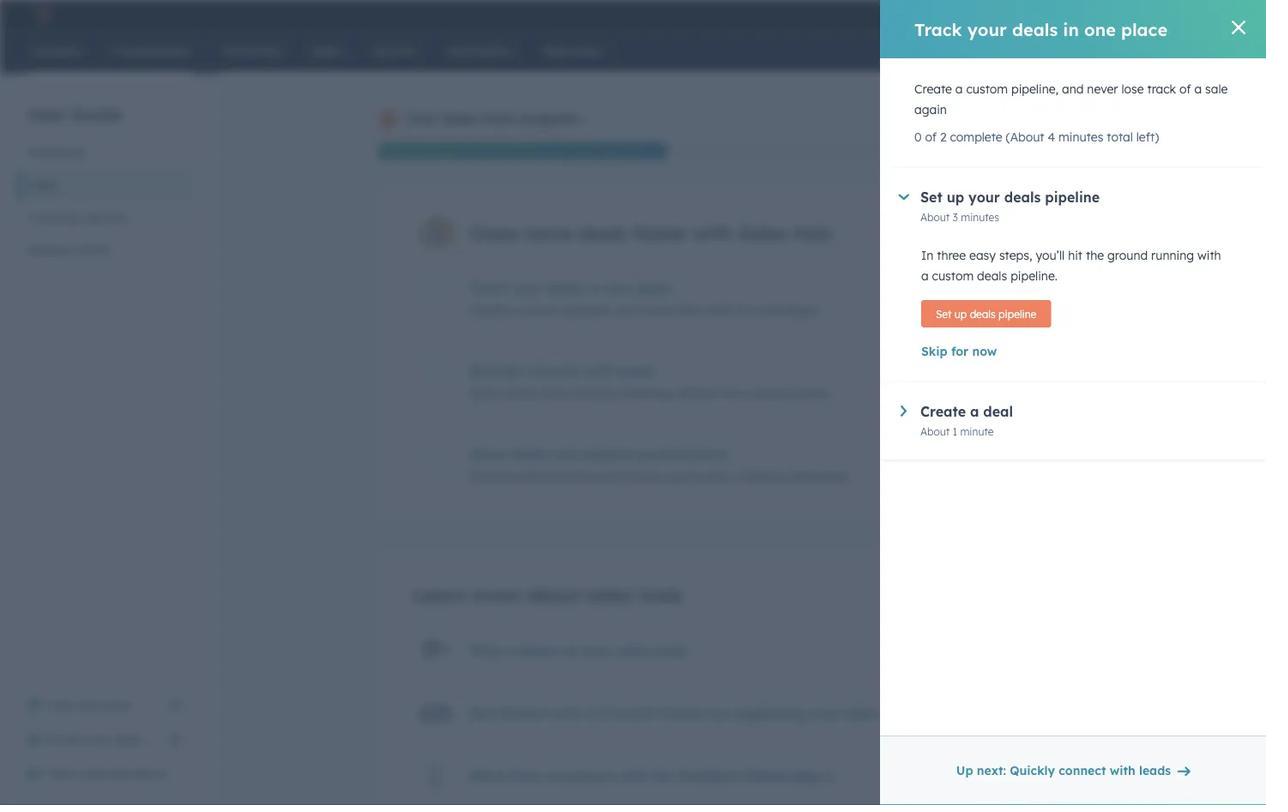 Task type: locate. For each thing, give the bounding box(es) containing it.
invite your team
[[48, 733, 143, 748]]

help button
[[1079, 0, 1109, 27]]

total
[[1107, 130, 1133, 145]]

0 vertical spatial track
[[1148, 82, 1176, 97]]

1 vertical spatial pipeline,
[[566, 303, 614, 318]]

create inside the create a custom pipeline, and never lose track of a sale again
[[915, 82, 952, 97]]

a
[[956, 82, 963, 97], [1195, 82, 1202, 97], [921, 269, 929, 284], [510, 303, 518, 318], [749, 303, 757, 318], [970, 403, 979, 420], [731, 469, 739, 484], [506, 642, 515, 659], [585, 705, 594, 722]]

and right emails
[[541, 386, 563, 401]]

lose
[[1122, 82, 1144, 97], [676, 303, 699, 318]]

set inside set up your deals pipeline about 3 minutes
[[921, 189, 943, 206]]

lose inside the create a custom pipeline, and never lose track of a sale again
[[1122, 82, 1144, 97]]

your inside track your deals in one place create a custom pipeline, and never lose track of a sale again
[[512, 280, 543, 297]]

sales up the customer
[[27, 178, 57, 193]]

4 inside track your deals in one place dialog
[[1048, 130, 1055, 145]]

1 horizontal spatial one
[[1085, 18, 1116, 40]]

4 down pipeline.
[[1026, 303, 1032, 316]]

of down about
[[562, 642, 576, 659]]

0 horizontal spatial sale
[[760, 303, 783, 318]]

close for close deals and analyze performance forecast performance and hit your goals with a reports dashboard
[[469, 446, 506, 463]]

0 vertical spatial 2
[[940, 130, 947, 145]]

create inside create a deal about 1 minute
[[921, 403, 966, 420]]

1 horizontal spatial hubspot
[[936, 705, 996, 722]]

organizing
[[730, 705, 805, 722]]

0 of 2 complete (about 4 minutes total left)
[[915, 130, 1159, 145]]

skip for now button
[[921, 341, 1225, 362]]

caret image
[[899, 194, 910, 200]]

customer service button
[[17, 202, 192, 234]]

close more deals faster with sales hub
[[469, 222, 832, 245]]

1 vertical spatial pipeline
[[999, 308, 1037, 320]]

again down the hub
[[786, 303, 819, 318]]

demo right take
[[519, 642, 558, 659]]

1 horizontal spatial track
[[1148, 82, 1176, 97]]

track down the track your deals in one place button
[[702, 303, 731, 318]]

1 horizontal spatial performance
[[639, 446, 728, 463]]

1 vertical spatial place
[[635, 280, 672, 297]]

a inside the in three easy steps, you'll hit the ground running with a custom deals pipeline.
[[921, 269, 929, 284]]

0 vertical spatial more
[[525, 222, 573, 245]]

leads inside up next: quickly connect with leads button
[[1139, 764, 1171, 779]]

about
[[921, 211, 950, 224], [993, 303, 1023, 316], [921, 425, 950, 438]]

create a deal about 1 minute
[[921, 403, 1013, 438]]

up for deals
[[955, 308, 967, 320]]

schedule
[[566, 386, 616, 401]]

0 horizontal spatial minute
[[610, 705, 658, 722]]

1 vertical spatial close
[[469, 446, 506, 463]]

about down pipeline.
[[993, 303, 1023, 316]]

the
[[1086, 248, 1104, 263], [725, 386, 743, 401], [652, 767, 674, 785]]

about left 3
[[921, 211, 950, 224]]

demo for a
[[519, 642, 558, 659]]

0 vertical spatial 0%
[[1058, 281, 1073, 294]]

1 vertical spatial quickly
[[1010, 764, 1055, 779]]

track your deals in one place
[[915, 18, 1168, 40]]

2 vertical spatial about
[[921, 425, 950, 438]]

0 horizontal spatial hit
[[624, 469, 638, 484]]

help image
[[1086, 8, 1102, 23]]

create up 0
[[915, 82, 952, 97]]

pipeline down 42%
[[1045, 189, 1100, 206]]

demo for overview
[[134, 767, 166, 782]]

in for track your deals in one place
[[1063, 18, 1079, 40]]

track down search hubspot 'search field' at top right
[[1148, 82, 1176, 97]]

1 horizontal spatial again
[[915, 102, 947, 117]]

sale down the track your deals in one place button
[[760, 303, 783, 318]]

2 vertical spatial custom
[[521, 303, 563, 318]]

1 vertical spatial leads
[[1139, 764, 1171, 779]]

1 vertical spatial set
[[936, 308, 952, 320]]

0 horizontal spatial pipeline
[[999, 308, 1037, 320]]

1 horizontal spatial minute
[[960, 425, 994, 438]]

in down close more deals faster with sales hub
[[588, 280, 601, 297]]

0 horizontal spatial connect
[[525, 363, 579, 380]]

one inside track your deals in one place create a custom pipeline, and never lose track of a sale again
[[605, 280, 631, 297]]

0 vertical spatial lose
[[1122, 82, 1144, 97]]

1 vertical spatial never
[[642, 303, 673, 318]]

take a demo of your sales tools link
[[469, 642, 687, 659]]

in right the data
[[919, 705, 932, 722]]

pipeline down pipeline.
[[999, 308, 1037, 320]]

3
[[953, 211, 958, 224]]

service
[[86, 210, 127, 225]]

quickly
[[469, 363, 521, 380], [1010, 764, 1055, 779]]

pipeline inside set up deals pipeline link
[[999, 308, 1037, 320]]

never down search hubspot 'search field' at top right
[[1087, 82, 1118, 97]]

1 vertical spatial 0%
[[1058, 447, 1073, 460]]

link opens in a new window image
[[823, 768, 835, 788], [823, 772, 835, 784]]

2 0% from the top
[[1058, 447, 1073, 460]]

1 horizontal spatial in
[[919, 705, 932, 722]]

in
[[1063, 18, 1079, 40], [588, 280, 601, 297], [919, 705, 932, 722]]

a up complete
[[956, 82, 963, 97]]

2 up anywhere
[[598, 705, 606, 722]]

menu
[[937, 0, 1246, 27]]

1 horizontal spatial place
[[1121, 18, 1168, 40]]

sale
[[1206, 82, 1228, 97], [760, 303, 783, 318]]

of inside the create a custom pipeline, and never lose track of a sale again
[[1180, 82, 1191, 97]]

sales right your
[[442, 110, 478, 127]]

all
[[678, 386, 691, 401]]

hubspot
[[936, 705, 996, 722], [678, 767, 738, 785]]

2 right 0
[[940, 130, 947, 145]]

1 vertical spatial from
[[510, 767, 543, 785]]

lose down the track your deals in one place button
[[676, 303, 699, 318]]

in inside track your deals in one place create a custom pipeline, and never lose track of a sale again
[[588, 280, 601, 297]]

1 horizontal spatial 4
[[1048, 130, 1055, 145]]

0 vertical spatial again
[[915, 102, 947, 117]]

1 vertical spatial connect
[[1059, 764, 1106, 779]]

1 vertical spatial up
[[955, 308, 967, 320]]

2 horizontal spatial in
[[1063, 18, 1079, 40]]

up up 3
[[947, 189, 965, 206]]

pipeline,
[[1012, 82, 1059, 97], [566, 303, 614, 318]]

0 vertical spatial about
[[921, 211, 950, 224]]

close image
[[1232, 21, 1246, 34]]

up
[[947, 189, 965, 206], [955, 308, 967, 320]]

0 vertical spatial quickly
[[469, 363, 521, 380]]

0 vertical spatial tools
[[482, 110, 515, 127]]

set
[[921, 189, 943, 206], [936, 308, 952, 320]]

never inside the create a custom pipeline, and never lose track of a sale again
[[1087, 82, 1118, 97]]

0 horizontal spatial track
[[469, 280, 508, 297]]

work from anywhere with the hubspot mobile app link
[[469, 767, 838, 788]]

caret image
[[901, 406, 907, 417]]

sales left the hub
[[739, 222, 788, 245]]

minute left the lesson
[[610, 705, 658, 722]]

0 vertical spatial place
[[1121, 18, 1168, 40]]

the down the lesson
[[652, 767, 674, 785]]

customer
[[27, 210, 82, 225]]

1 horizontal spatial lose
[[1122, 82, 1144, 97]]

learn more about sales tools
[[413, 583, 683, 607]]

0 horizontal spatial the
[[652, 767, 674, 785]]

hit down analyze
[[624, 469, 638, 484]]

1 horizontal spatial pipeline,
[[1012, 82, 1059, 97]]

0%
[[1058, 281, 1073, 294], [1058, 447, 1073, 460]]

2 horizontal spatial the
[[1086, 248, 1104, 263]]

0 horizontal spatial from
[[510, 767, 543, 785]]

again inside the create a custom pipeline, and never lose track of a sale again
[[915, 102, 947, 117]]

place inside dialog
[[1121, 18, 1168, 40]]

0 horizontal spatial never
[[642, 303, 673, 318]]

1 vertical spatial in
[[588, 280, 601, 297]]

performance up goals
[[639, 446, 728, 463]]

of down search hubspot 'search field' at top right
[[1180, 82, 1191, 97]]

mobile
[[742, 767, 788, 785]]

minute inside create a deal about 1 minute
[[960, 425, 994, 438]]

1 vertical spatial minute
[[610, 705, 658, 722]]

pipeline, inside the create a custom pipeline, and never lose track of a sale again
[[1012, 82, 1059, 97]]

calling icon image
[[1014, 7, 1030, 22]]

with
[[693, 222, 733, 245], [1198, 248, 1222, 263], [583, 363, 613, 380], [704, 469, 728, 484], [551, 705, 581, 722], [1110, 764, 1136, 779], [619, 767, 648, 785]]

0 horizontal spatial demo
[[134, 767, 166, 782]]

a inside create a deal about 1 minute
[[970, 403, 979, 420]]

minute for 1
[[960, 425, 994, 438]]

with inside the in three easy steps, you'll hit the ground running with a custom deals pipeline.
[[1198, 248, 1222, 263]]

0 horizontal spatial sales
[[27, 178, 57, 193]]

abc
[[1199, 6, 1218, 21]]

place inside track your deals in one place create a custom pipeline, and never lose track of a sale again
[[635, 280, 672, 297]]

0 vertical spatial hubspot
[[936, 705, 996, 722]]

0 horizontal spatial leads
[[617, 363, 654, 380]]

0 vertical spatial sale
[[1206, 82, 1228, 97]]

with inside "close deals and analyze performance forecast performance and hit your goals with a reports dashboard"
[[704, 469, 728, 484]]

performance
[[639, 446, 728, 463], [522, 469, 595, 484]]

pipeline.
[[1011, 269, 1058, 284]]

close deals and analyze performance forecast performance and hit your goals with a reports dashboard
[[469, 446, 848, 484]]

hubspot up up
[[936, 705, 996, 722]]

sales
[[442, 110, 478, 127], [27, 178, 57, 193], [739, 222, 788, 245]]

sale down search button
[[1206, 82, 1228, 97]]

1 vertical spatial minutes
[[961, 211, 1000, 224]]

0 horizontal spatial again
[[786, 303, 819, 318]]

about left "1"
[[921, 425, 950, 438]]

a down in
[[921, 269, 929, 284]]

1 close from the top
[[469, 222, 519, 245]]

hubspot left mobile
[[678, 767, 738, 785]]

quickly up send
[[469, 363, 521, 380]]

take a demo of your sales tools
[[469, 642, 687, 659]]

0 vertical spatial from
[[694, 386, 721, 401]]

upgrade image
[[939, 7, 954, 23]]

about inside set up your deals pipeline about 3 minutes
[[921, 211, 950, 224]]

in inside dialog
[[1063, 18, 1079, 40]]

minutes right 3
[[961, 211, 1000, 224]]

pipeline, up 0 of 2 complete (about 4 minutes total left)
[[1012, 82, 1059, 97]]

the inside quickly connect with leads send emails and schedule meetings, all from the contact record
[[725, 386, 743, 401]]

place
[[1121, 18, 1168, 40], [635, 280, 672, 297]]

and left analyze
[[551, 446, 577, 463]]

your
[[406, 110, 437, 127]]

your inside "close deals and analyze performance forecast performance and hit your goals with a reports dashboard"
[[641, 469, 667, 484]]

1 horizontal spatial never
[[1087, 82, 1118, 97]]

demo down "team"
[[134, 767, 166, 782]]

again inside track your deals in one place create a custom pipeline, and never lose track of a sale again
[[786, 303, 819, 318]]

up up for on the right of page
[[955, 308, 967, 320]]

create up "1"
[[921, 403, 966, 420]]

0 vertical spatial the
[[1086, 248, 1104, 263]]

started
[[498, 705, 547, 722]]

1 vertical spatial more
[[472, 583, 520, 607]]

deals inside set up deals pipeline link
[[970, 308, 996, 320]]

1 horizontal spatial sales
[[442, 110, 478, 127]]

1 horizontal spatial connect
[[1059, 764, 1106, 779]]

link opens in a new window image
[[170, 696, 182, 716], [170, 700, 182, 712]]

minute for 2
[[610, 705, 658, 722]]

hit inside "close deals and analyze performance forecast performance and hit your goals with a reports dashboard"
[[624, 469, 638, 484]]

on
[[709, 705, 726, 722]]

0 horizontal spatial quickly
[[469, 363, 521, 380]]

2 close from the top
[[469, 446, 506, 463]]

minutes down pipeline.
[[1035, 303, 1073, 316]]

ground
[[1108, 248, 1148, 263]]

again up 0
[[915, 102, 947, 117]]

0 vertical spatial 4
[[1048, 130, 1055, 145]]

sales
[[586, 583, 632, 607], [616, 642, 650, 659], [845, 705, 879, 722]]

1 horizontal spatial quickly
[[1010, 764, 1055, 779]]

hit inside the in three easy steps, you'll hit the ground running with a custom deals pipeline.
[[1068, 248, 1083, 263]]

minute right "1"
[[960, 425, 994, 438]]

notifications image
[[1144, 8, 1159, 23]]

1 vertical spatial one
[[605, 280, 631, 297]]

pipeline, inside track your deals in one place create a custom pipeline, and never lose track of a sale again
[[566, 303, 614, 318]]

up next: quickly connect with leads button
[[945, 754, 1201, 789]]

track inside track your deals in one place dialog
[[915, 18, 962, 40]]

0 horizontal spatial performance
[[522, 469, 595, 484]]

1 horizontal spatial demo
[[519, 642, 558, 659]]

never down the track your deals in one place button
[[642, 303, 673, 318]]

and up quickly connect with leads send emails and schedule meetings, all from the contact record
[[617, 303, 639, 318]]

performance down analyze
[[522, 469, 595, 484]]

0 horizontal spatial lose
[[676, 303, 699, 318]]

of down the track your deals in one place button
[[735, 303, 746, 318]]

quickly right next:
[[1010, 764, 1055, 779]]

1 vertical spatial sales
[[27, 178, 57, 193]]

with inside quickly connect with leads send emails and schedule meetings, all from the contact record
[[583, 363, 613, 380]]

analyze
[[582, 446, 635, 463]]

0 vertical spatial one
[[1085, 18, 1116, 40]]

set right caret image
[[921, 189, 943, 206]]

set up skip
[[936, 308, 952, 320]]

hit right you'll
[[1068, 248, 1083, 263]]

now
[[973, 344, 997, 359]]

track
[[1148, 82, 1176, 97], [702, 303, 731, 318]]

track
[[915, 18, 962, 40], [469, 280, 508, 297]]

0 horizontal spatial pipeline,
[[566, 303, 614, 318]]

1 horizontal spatial leads
[[1139, 764, 1171, 779]]

1 horizontal spatial more
[[525, 222, 573, 245]]

goals
[[670, 469, 701, 484]]

get
[[469, 705, 493, 722]]

overview
[[80, 767, 130, 782]]

sale inside track your deals in one place create a custom pipeline, and never lose track of a sale again
[[760, 303, 783, 318]]

create up send
[[469, 303, 507, 318]]

1 horizontal spatial from
[[694, 386, 721, 401]]

1 vertical spatial performance
[[522, 469, 595, 484]]

user
[[27, 103, 66, 125]]

1 vertical spatial 4
[[1026, 303, 1032, 316]]

4
[[1048, 130, 1055, 145], [1026, 303, 1032, 316]]

the left ground
[[1086, 248, 1104, 263]]

connect
[[525, 363, 579, 380], [1059, 764, 1106, 779]]

1 horizontal spatial sale
[[1206, 82, 1228, 97]]

close inside "close deals and analyze performance forecast performance and hit your goals with a reports dashboard"
[[469, 446, 506, 463]]

set up deals pipeline
[[936, 308, 1037, 320]]

1 horizontal spatial the
[[725, 386, 743, 401]]

a left deal
[[970, 403, 979, 420]]

a left reports
[[731, 469, 739, 484]]

from right work
[[510, 767, 543, 785]]

(cms)
[[76, 243, 110, 258]]

running
[[1151, 248, 1194, 263]]

with inside button
[[1110, 764, 1136, 779]]

demo inside start overview demo link
[[134, 767, 166, 782]]

the left contact
[[725, 386, 743, 401]]

again
[[915, 102, 947, 117], [786, 303, 819, 318]]

0 vertical spatial up
[[947, 189, 965, 206]]

in left help icon
[[1063, 18, 1079, 40]]

upgrade
[[958, 8, 1004, 22]]

up next: quickly connect with leads
[[957, 764, 1171, 779]]

and up 0 of 2 complete (about 4 minutes total left)
[[1062, 82, 1084, 97]]

of
[[1180, 82, 1191, 97], [925, 130, 937, 145], [735, 303, 746, 318], [562, 642, 576, 659]]

in
[[921, 248, 934, 263]]

1 link opens in a new window image from the top
[[170, 696, 182, 716]]

create for deal
[[921, 403, 966, 420]]

create
[[915, 82, 952, 97], [469, 303, 507, 318], [921, 403, 966, 420]]

1 horizontal spatial track
[[915, 18, 962, 40]]

track inside track your deals in one place create a custom pipeline, and never lose track of a sale again
[[469, 280, 508, 297]]

4 right (about
[[1048, 130, 1055, 145]]

up inside set up your deals pipeline about 3 minutes
[[947, 189, 965, 206]]

1 vertical spatial about
[[993, 303, 1023, 316]]

pipeline, up schedule at the left
[[566, 303, 614, 318]]

from down quickly connect with leads button
[[694, 386, 721, 401]]

deals inside track your deals in one place create a custom pipeline, and never lose track of a sale again
[[548, 280, 584, 297]]

minutes
[[1059, 130, 1104, 145], [961, 211, 1000, 224], [1035, 303, 1073, 316]]

0 horizontal spatial in
[[588, 280, 601, 297]]

create inside track your deals in one place create a custom pipeline, and never lose track of a sale again
[[469, 303, 507, 318]]

never
[[1087, 82, 1118, 97], [642, 303, 673, 318]]

1 vertical spatial custom
[[932, 269, 974, 284]]

0 horizontal spatial place
[[635, 280, 672, 297]]

2 vertical spatial sales
[[739, 222, 788, 245]]

lose inside track your deals in one place create a custom pipeline, and never lose track of a sale again
[[676, 303, 699, 318]]

0 horizontal spatial hubspot
[[678, 767, 738, 785]]

one inside dialog
[[1085, 18, 1116, 40]]

create for custom
[[915, 82, 952, 97]]

forecast
[[469, 469, 519, 484]]

website
[[27, 243, 73, 258]]

lose down search hubspot 'search field' at top right
[[1122, 82, 1144, 97]]

0 vertical spatial custom
[[966, 82, 1008, 97]]

1 vertical spatial the
[[725, 386, 743, 401]]

hubspot image
[[31, 3, 51, 24]]

0 vertical spatial performance
[[639, 446, 728, 463]]

track for track your deals in one place
[[915, 18, 962, 40]]

next:
[[977, 764, 1006, 779]]

pipeline
[[1045, 189, 1100, 206], [999, 308, 1037, 320]]

and inside track your deals in one place create a custom pipeline, and never lose track of a sale again
[[617, 303, 639, 318]]

minutes left "total"
[[1059, 130, 1104, 145]]

0 vertical spatial demo
[[519, 642, 558, 659]]

your
[[968, 18, 1007, 40], [969, 189, 1000, 206], [512, 280, 543, 297], [641, 469, 667, 484], [580, 642, 611, 659], [79, 698, 104, 713], [809, 705, 840, 722], [84, 733, 110, 748]]

marketing
[[27, 145, 85, 160]]

0 horizontal spatial one
[[605, 280, 631, 297]]

deals
[[1012, 18, 1058, 40], [1005, 189, 1041, 206], [578, 222, 628, 245], [977, 269, 1007, 284], [548, 280, 584, 297], [970, 308, 996, 320], [510, 446, 547, 463]]

0 vertical spatial track
[[915, 18, 962, 40]]

pipeline inside set up your deals pipeline about 3 minutes
[[1045, 189, 1100, 206]]



Task type: describe. For each thing, give the bounding box(es) containing it.
2 link opens in a new window image from the top
[[823, 772, 835, 784]]

close deals and analyze performance button
[[469, 446, 934, 463]]

1 vertical spatial tools
[[638, 583, 683, 607]]

2 vertical spatial tools
[[654, 642, 687, 659]]

of right 0
[[925, 130, 937, 145]]

close for close more deals faster with sales hub
[[469, 222, 519, 245]]

hub
[[793, 222, 832, 245]]

get started with a 2 minute lesson on organizing your sales data in hubspot
[[469, 705, 996, 722]]

from inside quickly connect with leads send emails and schedule meetings, all from the contact record
[[694, 386, 721, 401]]

1 vertical spatial 2
[[598, 705, 606, 722]]

track inside track your deals in one place create a custom pipeline, and never lose track of a sale again
[[702, 303, 731, 318]]

your inside set up your deals pipeline about 3 minutes
[[969, 189, 1000, 206]]

invite your team button
[[17, 723, 192, 758]]

and inside the create a custom pipeline, and never lose track of a sale again
[[1062, 82, 1084, 97]]

2 vertical spatial the
[[652, 767, 674, 785]]

start overview demo link
[[17, 758, 192, 792]]

gary orlando image
[[1180, 6, 1195, 21]]

a right take
[[506, 642, 515, 659]]

a up emails
[[510, 303, 518, 318]]

skip for now
[[921, 344, 997, 359]]

set for deals
[[936, 308, 952, 320]]

marketplaces button
[[1040, 0, 1076, 27]]

hubspot link
[[21, 3, 64, 24]]

learn
[[413, 583, 466, 607]]

place for track your deals in one place create a custom pipeline, and never lose track of a sale again
[[635, 280, 672, 297]]

quickly inside up next: quickly connect with leads button
[[1010, 764, 1055, 779]]

your sales tools progress progress bar
[[378, 142, 667, 160]]

deals inside the in three easy steps, you'll hit the ground running with a custom deals pipeline.
[[977, 269, 1007, 284]]

0 vertical spatial minutes
[[1059, 130, 1104, 145]]

custom inside the in three easy steps, you'll hit the ground running with a custom deals pipeline.
[[932, 269, 974, 284]]

invite
[[48, 733, 81, 748]]

more for about
[[472, 583, 520, 607]]

search button
[[1222, 36, 1251, 65]]

settings image
[[1115, 7, 1130, 23]]

menu containing abc
[[937, 0, 1246, 27]]

one for track your deals in one place create a custom pipeline, and never lose track of a sale again
[[605, 280, 631, 297]]

calling icon button
[[1007, 2, 1037, 25]]

settings link
[[1112, 5, 1133, 23]]

(about
[[1006, 130, 1045, 145]]

1 vertical spatial sales
[[616, 642, 650, 659]]

customer service
[[27, 210, 127, 225]]

a down abc popup button
[[1195, 82, 1202, 97]]

data
[[883, 705, 915, 722]]

view
[[48, 698, 75, 713]]

a down the track your deals in one place button
[[749, 303, 757, 318]]

custom inside the create a custom pipeline, and never lose track of a sale again
[[966, 82, 1008, 97]]

track inside the create a custom pipeline, and never lose track of a sale again
[[1148, 82, 1176, 97]]

emails
[[501, 386, 538, 401]]

your inside button
[[84, 733, 110, 748]]

2 inside track your deals in one place dialog
[[940, 130, 947, 145]]

team
[[113, 733, 143, 748]]

minutes inside set up your deals pipeline about 3 minutes
[[961, 211, 1000, 224]]

0 vertical spatial sales
[[586, 583, 632, 607]]

guide
[[72, 103, 122, 125]]

2 vertical spatial sales
[[845, 705, 879, 722]]

and down analyze
[[598, 469, 620, 484]]

set for your
[[921, 189, 943, 206]]

work
[[469, 767, 506, 785]]

deal
[[984, 403, 1013, 420]]

progress
[[520, 110, 579, 127]]

about inside create a deal about 1 minute
[[921, 425, 950, 438]]

get started with a 2 minute lesson on organizing your sales data in hubspot link
[[469, 705, 996, 722]]

in three easy steps, you'll hit the ground running with a custom deals pipeline.
[[921, 248, 1222, 284]]

set up your deals pipeline about 3 minutes
[[921, 189, 1100, 224]]

marketing button
[[17, 136, 192, 169]]

connect inside quickly connect with leads send emails and schedule meetings, all from the contact record
[[525, 363, 579, 380]]

1
[[953, 425, 958, 438]]

lesson
[[662, 705, 705, 722]]

about 4 minutes
[[993, 303, 1073, 316]]

quickly connect with leads send emails and schedule meetings, all from the contact record
[[469, 363, 829, 401]]

website (cms)
[[27, 243, 110, 258]]

start
[[48, 767, 76, 782]]

2 vertical spatial in
[[919, 705, 932, 722]]

faster
[[633, 222, 688, 245]]

contact
[[746, 386, 789, 401]]

sales inside button
[[27, 178, 57, 193]]

never inside track your deals in one place create a custom pipeline, and never lose track of a sale again
[[642, 303, 673, 318]]

for
[[952, 344, 969, 359]]

steps,
[[999, 248, 1033, 263]]

easy
[[970, 248, 996, 263]]

set up deals pipeline link
[[921, 300, 1051, 328]]

0 horizontal spatial 4
[[1026, 303, 1032, 316]]

website (cms) button
[[17, 234, 192, 267]]

from inside work from anywhere with the hubspot mobile app link
[[510, 767, 543, 785]]

leads inside quickly connect with leads send emails and schedule meetings, all from the contact record
[[617, 363, 654, 380]]

0 vertical spatial sales
[[442, 110, 478, 127]]

skip
[[921, 344, 948, 359]]

meetings,
[[619, 386, 675, 401]]

of inside track your deals in one place create a custom pipeline, and never lose track of a sale again
[[735, 303, 746, 318]]

one for track your deals in one place
[[1085, 18, 1116, 40]]

view your plan
[[48, 698, 132, 713]]

abc button
[[1170, 0, 1244, 27]]

app
[[792, 767, 820, 785]]

about
[[525, 583, 580, 607]]

quickly connect with leads button
[[469, 363, 934, 380]]

take
[[469, 642, 502, 659]]

the inside the in three easy steps, you'll hit the ground running with a custom deals pipeline.
[[1086, 248, 1104, 263]]

record
[[793, 386, 829, 401]]

1 0% from the top
[[1058, 281, 1073, 294]]

a inside "close deals and analyze performance forecast performance and hit your goals with a reports dashboard"
[[731, 469, 739, 484]]

custom inside track your deals in one place create a custom pipeline, and never lose track of a sale again
[[521, 303, 563, 318]]

deals inside set up your deals pipeline about 3 minutes
[[1005, 189, 1041, 206]]

more for deals
[[525, 222, 573, 245]]

2 horizontal spatial sales
[[739, 222, 788, 245]]

up for your
[[947, 189, 965, 206]]

reports
[[742, 469, 783, 484]]

view your plan link
[[17, 689, 192, 723]]

marketplaces image
[[1050, 8, 1066, 23]]

user guide views element
[[17, 74, 192, 267]]

sales button
[[17, 169, 192, 202]]

start overview demo
[[48, 767, 166, 782]]

in for track your deals in one place create a custom pipeline, and never lose track of a sale again
[[588, 280, 601, 297]]

anywhere
[[547, 767, 614, 785]]

1 link opens in a new window image from the top
[[823, 768, 835, 788]]

42%
[[1079, 142, 1108, 160]]

track for track your deals in one place create a custom pipeline, and never lose track of a sale again
[[469, 280, 508, 297]]

dashboard
[[786, 469, 848, 484]]

work from anywhere with the hubspot mobile app
[[469, 767, 820, 785]]

up
[[957, 764, 973, 779]]

notifications button
[[1137, 0, 1166, 27]]

and inside quickly connect with leads send emails and schedule meetings, all from the contact record
[[541, 386, 563, 401]]

sale inside the create a custom pipeline, and never lose track of a sale again
[[1206, 82, 1228, 97]]

search image
[[1230, 45, 1242, 57]]

place for track your deals in one place
[[1121, 18, 1168, 40]]

2 link opens in a new window image from the top
[[170, 700, 182, 712]]

0
[[915, 130, 922, 145]]

quickly inside quickly connect with leads send emails and schedule meetings, all from the contact record
[[469, 363, 521, 380]]

plan
[[107, 698, 132, 713]]

track your deals in one place dialog
[[880, 0, 1266, 806]]

2 vertical spatial minutes
[[1035, 303, 1073, 316]]

deals inside "close deals and analyze performance forecast performance and hit your goals with a reports dashboard"
[[510, 446, 547, 463]]

user guide
[[27, 103, 122, 125]]

connect inside button
[[1059, 764, 1106, 779]]

your sales tools progress
[[406, 110, 579, 127]]

left)
[[1137, 130, 1159, 145]]

a up anywhere
[[585, 705, 594, 722]]

Search HubSpot search field
[[1025, 36, 1236, 65]]

create a custom pipeline, and never lose track of a sale again
[[915, 82, 1228, 117]]

track your deals in one place button
[[469, 280, 934, 297]]



Task type: vqa. For each thing, say whether or not it's contained in the screenshot.
Made
no



